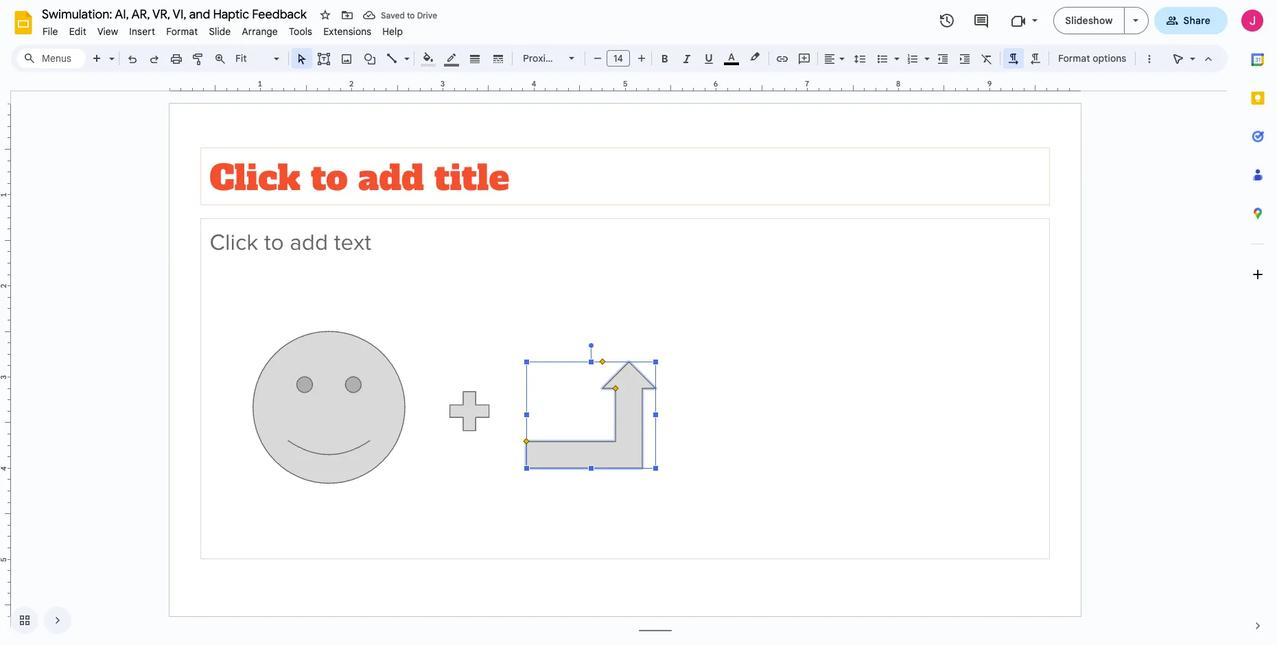 Task type: vqa. For each thing, say whether or not it's contained in the screenshot.
Version history section
no



Task type: describe. For each thing, give the bounding box(es) containing it.
Menus field
[[17, 49, 86, 68]]

border dash option
[[490, 49, 506, 68]]

to
[[407, 10, 415, 20]]

select line image
[[401, 49, 410, 54]]

insert menu item
[[124, 23, 161, 40]]

border weight option
[[467, 49, 483, 68]]

edit
[[69, 25, 86, 38]]

Star checkbox
[[316, 5, 335, 25]]

Font size text field
[[607, 50, 629, 67]]

arrange
[[242, 25, 278, 38]]

border color: dark 2 dark gray 3 image
[[444, 49, 460, 67]]

tools
[[289, 25, 312, 38]]

Rename text field
[[37, 5, 314, 22]]

font list. proxima nova selected. option
[[523, 49, 585, 68]]

Zoom text field
[[233, 49, 272, 68]]

menu bar banner
[[0, 0, 1277, 645]]

drive
[[417, 10, 437, 20]]

format options
[[1058, 52, 1127, 65]]

text color image
[[724, 49, 739, 65]]

format for format options
[[1058, 52, 1090, 65]]

tab list inside menu bar banner
[[1239, 40, 1277, 607]]

edit menu item
[[64, 23, 92, 40]]

Zoom field
[[231, 49, 286, 69]]

share button
[[1154, 7, 1228, 34]]

saved to drive
[[381, 10, 437, 20]]

extensions menu item
[[318, 23, 377, 40]]

view menu item
[[92, 23, 124, 40]]

saved to drive button
[[360, 5, 441, 25]]

fill color: light 2 light gray 1 image
[[420, 49, 436, 67]]

Font size field
[[607, 50, 636, 70]]

proxima
[[523, 52, 559, 65]]



Task type: locate. For each thing, give the bounding box(es) containing it.
menu bar inside menu bar banner
[[37, 18, 408, 40]]

help menu item
[[377, 23, 408, 40]]

application containing slideshow
[[0, 0, 1277, 645]]

highlight color image
[[747, 49, 763, 65]]

format down rename text field
[[166, 25, 198, 38]]

file
[[43, 25, 58, 38]]

format inside menu item
[[166, 25, 198, 38]]

start slideshow (⌘+enter) image
[[1133, 19, 1138, 22]]

menu bar
[[37, 18, 408, 40]]

main toolbar
[[85, 0, 1160, 532]]

share
[[1184, 14, 1211, 27]]

tools menu item
[[283, 23, 318, 40]]

0 vertical spatial format
[[166, 25, 198, 38]]

mode and view toolbar
[[1167, 45, 1220, 72]]

shape image
[[362, 49, 378, 68]]

slideshow
[[1065, 14, 1113, 27]]

1 horizontal spatial format
[[1058, 52, 1090, 65]]

slideshow button
[[1054, 7, 1125, 34]]

nova
[[562, 52, 585, 65]]

proxima nova
[[523, 52, 585, 65]]

format for format
[[166, 25, 198, 38]]

navigation
[[0, 596, 71, 645]]

format left options
[[1058, 52, 1090, 65]]

format inside button
[[1058, 52, 1090, 65]]

new slide with layout image
[[106, 49, 115, 54]]

numbered list menu image
[[921, 49, 930, 54]]

insert image image
[[339, 49, 354, 68]]

1 vertical spatial format
[[1058, 52, 1090, 65]]

tab list
[[1239, 40, 1277, 607]]

arrange menu item
[[236, 23, 283, 40]]

application
[[0, 0, 1277, 645]]

insert
[[129, 25, 155, 38]]

file menu item
[[37, 23, 64, 40]]

format menu item
[[161, 23, 203, 40]]

saved
[[381, 10, 405, 20]]

slide
[[209, 25, 231, 38]]

extensions
[[323, 25, 371, 38]]

slide menu item
[[203, 23, 236, 40]]

menu bar containing file
[[37, 18, 408, 40]]

help
[[382, 25, 403, 38]]

0 horizontal spatial format
[[166, 25, 198, 38]]

options
[[1093, 52, 1127, 65]]

format
[[166, 25, 198, 38], [1058, 52, 1090, 65]]

format options button
[[1052, 48, 1133, 69]]

line & paragraph spacing image
[[852, 49, 868, 68]]

view
[[97, 25, 118, 38]]



